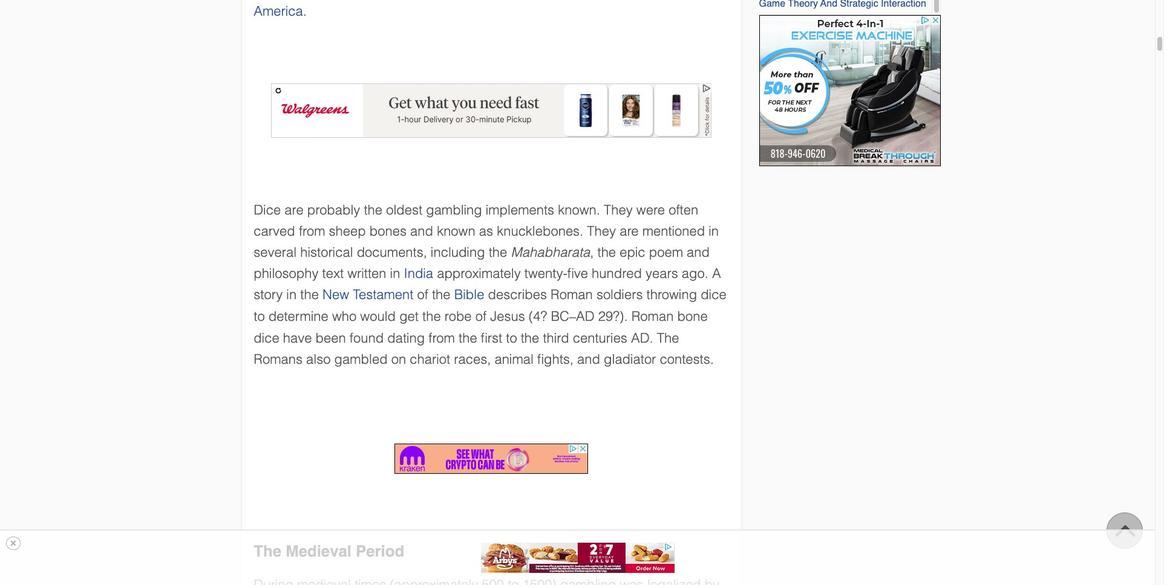 Task type: vqa. For each thing, say whether or not it's contained in the screenshot.
first COPIES.
no



Task type: describe. For each thing, give the bounding box(es) containing it.
to inside ad 29?). roman bone dice have been found dating from the first to the third centuries ad. the romans also gambled on chariot races, animal fights, and gladiator contests.
[[506, 331, 517, 346]]

the down (4? at the bottom of the page
[[521, 331, 539, 346]]

bc
[[551, 309, 569, 324]]

from inside ad 29?). roman bone dice have been found dating from the first to the third centuries ad. the romans also gambled on chariot races, animal fights, and gladiator contests.
[[429, 331, 455, 346]]

races,
[[454, 352, 491, 367]]

bible link
[[454, 288, 484, 303]]

throwing
[[647, 288, 697, 303]]

to inside 'describes roman soldiers throwing dice to determine who would get the robe of jesus (4? bc'
[[254, 309, 265, 324]]

0 vertical spatial they
[[604, 203, 633, 218]]

often
[[669, 203, 698, 218]]

jesus
[[490, 309, 525, 324]]

the down "as"
[[489, 245, 507, 260]]

several
[[254, 245, 297, 260]]

×
[[10, 537, 17, 551]]

and inside dice are probably the oldest gambling implements known. they were often carved from sheep bones and known as knucklebones. they are mentioned in several historical documents, including the
[[410, 224, 433, 239]]

including
[[431, 245, 485, 260]]

text
[[322, 266, 344, 282]]

, the epic poem and philosophy text written in
[[254, 245, 710, 282]]

india link
[[404, 266, 433, 282]]

bones
[[370, 224, 407, 239]]

new
[[323, 288, 349, 303]]

who
[[332, 309, 357, 324]]

get
[[399, 309, 419, 324]]

0 horizontal spatial are
[[285, 203, 304, 218]]

,
[[590, 245, 594, 260]]

chariot
[[410, 352, 450, 367]]

mentioned
[[642, 224, 705, 239]]

epic
[[620, 245, 645, 260]]

approximately
[[437, 266, 521, 282]]

the inside , the epic poem and philosophy text written in
[[598, 245, 616, 260]]

gambled
[[334, 352, 388, 367]]

roman inside ad 29?). roman bone dice have been found dating from the first to the third centuries ad. the romans also gambled on chariot races, animal fights, and gladiator contests.
[[631, 309, 674, 324]]

new testament link
[[323, 288, 414, 303]]

fights,
[[537, 352, 574, 367]]

ago.
[[682, 266, 708, 282]]

–
[[569, 309, 576, 325]]

documents,
[[357, 245, 427, 260]]

of inside 'describes roman soldiers throwing dice to determine who would get the robe of jesus (4? bc'
[[475, 309, 487, 324]]

dating
[[387, 331, 425, 346]]

ad
[[576, 309, 595, 324]]

from inside dice are probably the oldest gambling implements known. they were often carved from sheep bones and known as knucklebones. they are mentioned in several historical documents, including the
[[299, 224, 325, 239]]

1 vertical spatial they
[[587, 224, 616, 239]]

in for ,
[[390, 266, 400, 282]]

five
[[567, 266, 588, 282]]

romans
[[254, 352, 303, 367]]

0 horizontal spatial of
[[417, 288, 428, 303]]

knucklebones.
[[497, 224, 583, 239]]

probably
[[307, 203, 360, 218]]

sheep
[[329, 224, 366, 239]]

the inside ad 29?). roman bone dice have been found dating from the first to the third centuries ad. the romans also gambled on chariot races, animal fights, and gladiator contests.
[[657, 331, 679, 346]]

roman inside 'describes roman soldiers throwing dice to determine who would get the robe of jesus (4? bc'
[[551, 288, 593, 303]]

the up robe on the bottom
[[432, 288, 451, 303]]

years
[[646, 266, 678, 282]]

the up races, at the bottom of the page
[[459, 331, 477, 346]]

describes
[[488, 288, 547, 303]]

ad.
[[631, 331, 653, 346]]

describes roman soldiers throwing dice to determine who would get the robe of jesus (4? bc
[[254, 288, 726, 324]]



Task type: locate. For each thing, give the bounding box(es) containing it.
1 vertical spatial are
[[620, 224, 639, 239]]

mahabharata
[[511, 245, 590, 260]]

1 horizontal spatial of
[[475, 309, 487, 324]]

1 vertical spatial in
[[390, 266, 400, 282]]

to down 'story'
[[254, 309, 265, 324]]

on
[[391, 352, 406, 367]]

the right get
[[422, 309, 441, 324]]

0 vertical spatial in
[[709, 224, 719, 239]]

1 vertical spatial roman
[[631, 309, 674, 324]]

they up ,
[[587, 224, 616, 239]]

are up epic
[[620, 224, 639, 239]]

in inside dice are probably the oldest gambling implements known. they were often carved from sheep bones and known as knucklebones. they are mentioned in several historical documents, including the
[[709, 224, 719, 239]]

of
[[417, 288, 428, 303], [475, 309, 487, 324]]

dice down a
[[701, 288, 726, 303]]

in down philosophy
[[286, 288, 297, 303]]

bone
[[677, 309, 708, 324]]

0 vertical spatial of
[[417, 288, 428, 303]]

have
[[283, 331, 312, 346]]

in
[[709, 224, 719, 239], [390, 266, 400, 282], [286, 288, 297, 303]]

in for approximately
[[286, 288, 297, 303]]

1 horizontal spatial in
[[390, 266, 400, 282]]

dice for ad 29?). roman bone dice have been found dating from the first to the third centuries ad. the romans also gambled on chariot races, animal fights, and gladiator contests.
[[254, 331, 279, 346]]

1 vertical spatial to
[[506, 331, 517, 346]]

1 vertical spatial the
[[254, 543, 281, 561]]

.
[[303, 3, 307, 18]]

0 vertical spatial the
[[657, 331, 679, 346]]

29?).
[[598, 309, 628, 324]]

dice up romans
[[254, 331, 279, 346]]

the right ad.
[[657, 331, 679, 346]]

robe
[[445, 309, 472, 324]]

dice inside ad 29?). roman bone dice have been found dating from the first to the third centuries ad. the romans also gambled on chariot races, animal fights, and gladiator contests.
[[254, 331, 279, 346]]

1 horizontal spatial are
[[620, 224, 639, 239]]

written
[[347, 266, 386, 282]]

and
[[410, 224, 433, 239], [687, 245, 710, 260], [577, 352, 600, 367]]

0 vertical spatial from
[[299, 224, 325, 239]]

in inside the 'approximately twenty-five hundred years ago. a story in the'
[[286, 288, 297, 303]]

testament
[[353, 288, 414, 303]]

carved
[[254, 224, 295, 239]]

implements
[[486, 203, 554, 218]]

0 vertical spatial dice
[[701, 288, 726, 303]]

1 vertical spatial dice
[[254, 331, 279, 346]]

third
[[543, 331, 569, 346]]

0 horizontal spatial to
[[254, 309, 265, 324]]

and down centuries
[[577, 352, 600, 367]]

the up determine on the bottom of page
[[300, 288, 319, 303]]

found
[[350, 331, 384, 346]]

the right ,
[[598, 245, 616, 260]]

period
[[356, 543, 404, 561]]

2 horizontal spatial in
[[709, 224, 719, 239]]

0 horizontal spatial from
[[299, 224, 325, 239]]

to right first in the left bottom of the page
[[506, 331, 517, 346]]

are right the dice
[[285, 203, 304, 218]]

known
[[437, 224, 475, 239]]

are
[[285, 203, 304, 218], [620, 224, 639, 239]]

story
[[254, 288, 283, 303]]

they left the were
[[604, 203, 633, 218]]

dice
[[254, 203, 281, 218]]

dice inside 'describes roman soldiers throwing dice to determine who would get the robe of jesus (4? bc'
[[701, 288, 726, 303]]

bible
[[454, 288, 484, 303]]

they
[[604, 203, 633, 218], [587, 224, 616, 239]]

0 horizontal spatial and
[[410, 224, 433, 239]]

would
[[360, 309, 396, 324]]

centuries
[[573, 331, 627, 346]]

in down documents,
[[390, 266, 400, 282]]

hundred
[[592, 266, 642, 282]]

oldest
[[386, 203, 422, 218]]

gambling
[[426, 203, 482, 218]]

also
[[306, 352, 331, 367]]

as
[[479, 224, 493, 239]]

from up chariot
[[429, 331, 455, 346]]

new testament of the bible
[[323, 288, 484, 303]]

first
[[481, 331, 502, 346]]

a
[[712, 266, 721, 282]]

india
[[404, 266, 433, 282]]

0 vertical spatial and
[[410, 224, 433, 239]]

dice for describes roman soldiers throwing dice to determine who would get the robe of jesus (4? bc
[[701, 288, 726, 303]]

0 vertical spatial roman
[[551, 288, 593, 303]]

approximately twenty-five hundred years ago. a story in the
[[254, 266, 721, 303]]

contests.
[[660, 352, 714, 367]]

0 vertical spatial to
[[254, 309, 265, 324]]

1 horizontal spatial dice
[[701, 288, 726, 303]]

gladiator
[[604, 352, 656, 367]]

of down india link
[[417, 288, 428, 303]]

0 horizontal spatial dice
[[254, 331, 279, 346]]

soldiers
[[597, 288, 643, 303]]

the medieval period
[[254, 543, 404, 561]]

1 horizontal spatial and
[[577, 352, 600, 367]]

advertisement region
[[759, 15, 941, 166], [271, 83, 712, 138], [395, 444, 588, 474], [481, 543, 674, 574]]

0 vertical spatial are
[[285, 203, 304, 218]]

medieval
[[286, 543, 352, 561]]

1 vertical spatial of
[[475, 309, 487, 324]]

dice
[[701, 288, 726, 303], [254, 331, 279, 346]]

and down oldest at the top
[[410, 224, 433, 239]]

2 vertical spatial and
[[577, 352, 600, 367]]

1 horizontal spatial roman
[[631, 309, 674, 324]]

animal
[[495, 352, 534, 367]]

and inside , the epic poem and philosophy text written in
[[687, 245, 710, 260]]

1 horizontal spatial to
[[506, 331, 517, 346]]

1 horizontal spatial the
[[657, 331, 679, 346]]

the up bones
[[364, 203, 382, 218]]

determine
[[268, 309, 328, 324]]

1 vertical spatial from
[[429, 331, 455, 346]]

roman
[[551, 288, 593, 303], [631, 309, 674, 324]]

(4?
[[529, 309, 547, 324]]

been
[[316, 331, 346, 346]]

philosophy
[[254, 266, 319, 282]]

from up historical
[[299, 224, 325, 239]]

were
[[636, 203, 665, 218]]

twenty-
[[524, 266, 567, 282]]

in right mentioned at the right of the page
[[709, 224, 719, 239]]

2 horizontal spatial and
[[687, 245, 710, 260]]

0 horizontal spatial roman
[[551, 288, 593, 303]]

0 horizontal spatial the
[[254, 543, 281, 561]]

historical
[[300, 245, 353, 260]]

in inside , the epic poem and philosophy text written in
[[390, 266, 400, 282]]

the
[[364, 203, 382, 218], [489, 245, 507, 260], [598, 245, 616, 260], [300, 288, 319, 303], [432, 288, 451, 303], [422, 309, 441, 324], [459, 331, 477, 346], [521, 331, 539, 346]]

and up ago.
[[687, 245, 710, 260]]

2 vertical spatial in
[[286, 288, 297, 303]]

dice are probably the oldest gambling implements known. they were often carved from sheep bones and known as knucklebones. they are mentioned in several historical documents, including the
[[254, 203, 719, 260]]

poem
[[649, 245, 683, 260]]

the
[[657, 331, 679, 346], [254, 543, 281, 561]]

known.
[[558, 203, 600, 218]]

of right robe on the bottom
[[475, 309, 487, 324]]

the inside the 'approximately twenty-five hundred years ago. a story in the'
[[300, 288, 319, 303]]

1 horizontal spatial from
[[429, 331, 455, 346]]

the left 'medieval'
[[254, 543, 281, 561]]

roman up ad.
[[631, 309, 674, 324]]

to
[[254, 309, 265, 324], [506, 331, 517, 346]]

the inside 'describes roman soldiers throwing dice to determine who would get the robe of jesus (4? bc'
[[422, 309, 441, 324]]

and inside ad 29?). roman bone dice have been found dating from the first to the third centuries ad. the romans also gambled on chariot races, animal fights, and gladiator contests.
[[577, 352, 600, 367]]

from
[[299, 224, 325, 239], [429, 331, 455, 346]]

ad 29?). roman bone dice have been found dating from the first to the third centuries ad. the romans also gambled on chariot races, animal fights, and gladiator contests.
[[254, 309, 714, 367]]

1 vertical spatial and
[[687, 245, 710, 260]]

0 horizontal spatial in
[[286, 288, 297, 303]]

roman up –
[[551, 288, 593, 303]]



